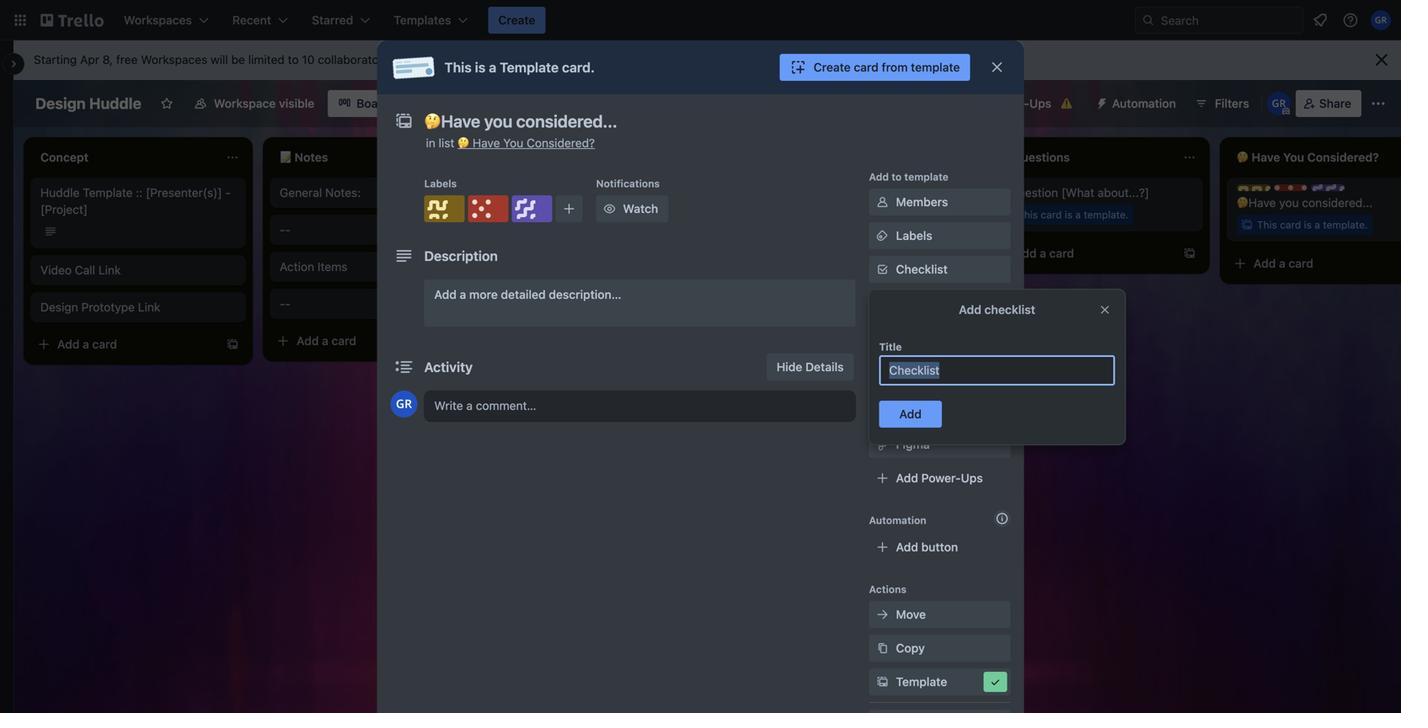 Task type: locate. For each thing, give the bounding box(es) containing it.
add up the figma
[[900, 407, 922, 421]]

👍positive [i really liked...] link
[[519, 185, 715, 201]]

sm image right the power-ups "button"
[[1089, 90, 1112, 114]]

add a card down items
[[297, 334, 356, 348]]

link down the video call link "link"
[[138, 300, 160, 314]]

1 -- link from the top
[[280, 222, 475, 238]]

a down [what at the top right of page
[[1076, 209, 1081, 221]]

0 vertical spatial ups
[[1030, 96, 1052, 110]]

[project]
[[40, 203, 88, 217]]

sm image down the really at left top
[[601, 201, 618, 217]]

add up checklist
[[1015, 247, 1037, 260]]

-- link down 'action items' link
[[280, 296, 475, 313]]

this down 👎negative
[[779, 209, 799, 221]]

cover
[[896, 337, 929, 351]]

design inside design prototype link link
[[40, 300, 78, 314]]

sure
[[867, 186, 890, 200]]

2 horizontal spatial greg robinson (gregrobinson96) image
[[1371, 10, 1391, 30]]

apr
[[80, 53, 99, 67]]

starting apr 8, free workspaces will be limited to 10 collaborators. learn more about collaborator limits
[[34, 53, 592, 67]]

1 horizontal spatial color: yellow, title: none image
[[1237, 185, 1271, 191]]

1 horizontal spatial template
[[500, 59, 559, 75]]

share
[[1320, 96, 1352, 110]]

add down the figma
[[896, 472, 919, 485]]

sm image left the cover
[[874, 335, 891, 352]]

add button
[[879, 401, 942, 428]]

add a card button down 'action items' link
[[270, 328, 455, 355]]

color: yellow, title: none image
[[1237, 185, 1271, 191], [424, 196, 465, 222]]

a down 🙋question at the right of page
[[1040, 247, 1047, 260]]

add a card down 🙋question at the right of page
[[1015, 247, 1074, 260]]

1 vertical spatial automation
[[869, 515, 927, 527]]

filters
[[1215, 96, 1250, 110]]

[what
[[1062, 186, 1095, 200]]

more inside add a more detailed description… link
[[469, 288, 498, 302]]

0 horizontal spatial ups
[[905, 414, 924, 426]]

1 vertical spatial ups
[[905, 414, 924, 426]]

members link
[[869, 189, 1011, 216]]

0 vertical spatial power-
[[990, 96, 1030, 110]]

general notes:
[[280, 186, 361, 200]]

sm image
[[1089, 90, 1112, 114], [874, 194, 891, 211], [874, 228, 891, 244], [874, 607, 891, 624], [874, 674, 891, 691]]

add inside add button
[[900, 407, 922, 421]]

design inside board name text field
[[35, 94, 86, 113]]

add a card for 'add a card' button below design prototype link link
[[57, 338, 117, 351]]

create left from
[[814, 60, 851, 74]]

-- link
[[280, 222, 475, 238], [280, 296, 475, 313]]

1 vertical spatial huddle
[[40, 186, 80, 200]]

more
[[429, 53, 457, 67], [469, 288, 498, 302]]

sm image inside move link
[[874, 607, 891, 624]]

collaborator
[[495, 53, 560, 67]]

link right call
[[98, 263, 121, 277]]

huddle down 8,
[[89, 94, 141, 113]]

add left checklist
[[959, 303, 982, 317]]

0 horizontal spatial color: purple, title: none image
[[512, 196, 552, 222]]

template down copy
[[896, 675, 947, 689]]

card
[[854, 60, 879, 74], [802, 209, 823, 221], [1041, 209, 1062, 221], [1280, 219, 1302, 231], [1050, 247, 1074, 260], [1289, 257, 1314, 271], [332, 334, 356, 348], [92, 338, 117, 351]]

sm image inside the 'members' link
[[874, 194, 891, 211]]

0 vertical spatial create from template… image
[[1183, 247, 1197, 260]]

create from template… image for 'add a card' button below design prototype link link
[[226, 338, 239, 351]]

2 vertical spatial power-
[[922, 472, 961, 485]]

0 horizontal spatial more
[[429, 53, 457, 67]]

0 vertical spatial color: yellow, title: none image
[[1237, 185, 1271, 191]]

0 vertical spatial -- link
[[280, 222, 475, 238]]

search image
[[1142, 13, 1155, 27]]

0 horizontal spatial create from template… image
[[226, 338, 239, 351]]

is down 🙋question [what about...?]
[[1065, 209, 1073, 221]]

[i'm
[[822, 186, 843, 200]]

1 horizontal spatial create from template… image
[[1183, 247, 1197, 260]]

2 horizontal spatial template.
[[1323, 219, 1368, 231]]

0 vertical spatial link
[[98, 263, 121, 277]]

workspace visible button
[[184, 90, 325, 117]]

1 vertical spatial power-
[[869, 414, 905, 426]]

to left the '10'
[[288, 53, 299, 67]]

sm image
[[601, 201, 618, 217], [874, 335, 891, 352], [874, 437, 891, 453], [874, 640, 891, 657], [987, 674, 1004, 691]]

-- down action
[[280, 297, 291, 311]]

this is a template card.
[[445, 59, 595, 75]]

1 horizontal spatial color: purple, title: none image
[[1311, 185, 1345, 191]]

this card is a template. down 🙋question [what about...?]
[[1018, 209, 1129, 221]]

general notes: link
[[280, 185, 475, 201]]

1 horizontal spatial link
[[138, 300, 160, 314]]

template. down 🙋question [what about...?] link
[[1084, 209, 1129, 221]]

sm image for move
[[874, 607, 891, 624]]

checklist
[[985, 303, 1036, 317]]

add a card button down 🤔have you considered... link
[[1227, 250, 1401, 277]]

0 vertical spatial design
[[35, 94, 86, 113]]

sm image inside automation button
[[1089, 90, 1112, 114]]

add a card down you
[[1254, 257, 1314, 271]]

sm image right not
[[874, 194, 891, 211]]

0 horizontal spatial greg robinson (gregrobinson96) image
[[391, 391, 418, 418]]

0 horizontal spatial create
[[498, 13, 536, 27]]

2 horizontal spatial ups
[[1030, 96, 1052, 110]]

0 vertical spatial color: purple, title: none image
[[1311, 185, 1345, 191]]

Title text field
[[879, 356, 1115, 386]]

copy link
[[869, 635, 1011, 662]]

0 vertical spatial automation
[[1112, 96, 1176, 110]]

huddle inside board name text field
[[89, 94, 141, 113]]

2 -- link from the top
[[280, 296, 475, 313]]

1 vertical spatial link
[[138, 300, 160, 314]]

sm image inside the labels link
[[874, 228, 891, 244]]

1 horizontal spatial template.
[[1084, 209, 1129, 221]]

sm image down copy 'link'
[[987, 674, 1004, 691]]

add a more detailed description…
[[434, 288, 622, 302]]

sm image left copy
[[874, 640, 891, 657]]

card.
[[562, 59, 595, 75]]

description
[[424, 248, 498, 264]]

1 vertical spatial design
[[40, 300, 78, 314]]

template left ::
[[83, 186, 133, 200]]

add down 🤔have
[[1254, 257, 1276, 271]]

add power-ups
[[896, 472, 983, 485]]

-- link up 'action items' link
[[280, 222, 475, 238]]

1 vertical spatial color: yellow, title: none image
[[424, 196, 465, 222]]

color: purple, title: none image
[[1311, 185, 1345, 191], [512, 196, 552, 222]]

greg robinson (gregrobinson96) image
[[1371, 10, 1391, 30], [1267, 92, 1291, 115], [391, 391, 418, 418]]

huddle up [project]
[[40, 186, 80, 200]]

Write a comment text field
[[424, 391, 856, 421]]

to up the about...]
[[892, 171, 902, 183]]

template. down considered...
[[1323, 219, 1368, 231]]

🤔have you considered...
[[1237, 196, 1373, 210]]

1 vertical spatial template
[[905, 171, 949, 183]]

automation left filters button
[[1112, 96, 1176, 110]]

sm image inside cover link
[[874, 335, 891, 352]]

0 horizontal spatial template
[[83, 186, 133, 200]]

sm image inside copy 'link'
[[874, 640, 891, 657]]

🙋question [what about...?]
[[998, 186, 1150, 200]]

sm image down actions
[[874, 607, 891, 624]]

template down create button
[[500, 59, 559, 75]]

more right 'learn'
[[429, 53, 457, 67]]

this
[[445, 59, 472, 75], [779, 209, 799, 221], [1018, 209, 1038, 221], [1257, 219, 1278, 231]]

design for design huddle
[[35, 94, 86, 113]]

0 horizontal spatial color: yellow, title: none image
[[424, 196, 465, 222]]

sm image down copy 'link'
[[874, 674, 891, 691]]

power-ups button
[[956, 90, 1085, 117]]

template right from
[[911, 60, 960, 74]]

labels
[[424, 178, 457, 190], [896, 229, 933, 243]]

1 horizontal spatial this card is a template.
[[1018, 209, 1129, 221]]

have
[[473, 136, 500, 150]]

1 horizontal spatial ups
[[961, 472, 983, 485]]

0 vertical spatial power-ups
[[990, 96, 1052, 110]]

create from template… image
[[1183, 247, 1197, 260], [226, 338, 239, 351]]

0 vertical spatial template
[[911, 60, 960, 74]]

1 horizontal spatial automation
[[1112, 96, 1176, 110]]

link inside the video call link "link"
[[98, 263, 121, 277]]

0 horizontal spatial power-
[[869, 414, 905, 426]]

design down starting at the left of page
[[35, 94, 86, 113]]

automation up add button
[[869, 515, 927, 527]]

1 vertical spatial --
[[280, 297, 291, 311]]

color: purple, title: none image right color: red, title: none image
[[512, 196, 552, 222]]

color: yellow, title: none image up 🤔have
[[1237, 185, 1271, 191]]

open information menu image
[[1343, 12, 1359, 29]]

design prototype link
[[40, 300, 160, 314]]

this card is a template. down '[i'm'
[[779, 209, 890, 221]]

about
[[460, 53, 492, 67]]

0 horizontal spatial link
[[98, 263, 121, 277]]

a down 🤔have you considered... link
[[1315, 219, 1321, 231]]

call
[[75, 263, 95, 277]]

add a card down design prototype link
[[57, 338, 117, 351]]

template. down the 👎negative [i'm not sure about...] link
[[845, 209, 890, 221]]

sm image for figma
[[874, 437, 891, 453]]

0 vertical spatial --
[[280, 223, 291, 237]]

link
[[98, 263, 121, 277], [138, 300, 160, 314]]

not
[[846, 186, 864, 200]]

template up the about...]
[[905, 171, 949, 183]]

add power-ups link
[[869, 465, 1011, 492]]

fields
[[943, 370, 975, 384]]

1 horizontal spatial huddle
[[89, 94, 141, 113]]

add up sure
[[869, 171, 889, 183]]

members
[[896, 195, 948, 209]]

0 vertical spatial more
[[429, 53, 457, 67]]

👎negative [i'm not sure about...]
[[758, 186, 939, 200]]

create from template… image
[[944, 247, 957, 260]]

add left button
[[896, 541, 919, 555]]

sm image left the figma
[[874, 437, 891, 453]]

0 horizontal spatial template.
[[845, 209, 890, 221]]

design down video
[[40, 300, 78, 314]]

create card from template button
[[780, 54, 970, 81]]

1 horizontal spatial create
[[814, 60, 851, 74]]

1 vertical spatial template
[[83, 186, 133, 200]]

add
[[869, 171, 889, 183], [1015, 247, 1037, 260], [1254, 257, 1276, 271], [434, 288, 457, 302], [959, 303, 982, 317], [297, 334, 319, 348], [57, 338, 80, 351], [900, 407, 922, 421], [896, 472, 919, 485], [896, 541, 919, 555]]

create for create card from template
[[814, 60, 851, 74]]

free
[[116, 53, 138, 67]]

be
[[231, 53, 245, 67]]

1 horizontal spatial power-ups
[[990, 96, 1052, 110]]

color: purple, title: none image up 🤔have you considered... link
[[1311, 185, 1345, 191]]

-- up action
[[280, 223, 291, 237]]

considered?
[[527, 136, 595, 150]]

huddle template :: [presenter(s)] - [project] link
[[40, 185, 236, 218]]

template inside create card from template button
[[911, 60, 960, 74]]

2 horizontal spatial template
[[896, 675, 947, 689]]

template.
[[845, 209, 890, 221], [1084, 209, 1129, 221], [1323, 219, 1368, 231]]

1 vertical spatial create
[[814, 60, 851, 74]]

🤔 have you considered? link
[[458, 136, 595, 150]]

2 vertical spatial template
[[896, 675, 947, 689]]

1 vertical spatial more
[[469, 288, 498, 302]]

1 vertical spatial to
[[892, 171, 902, 183]]

video
[[40, 263, 72, 277]]

0 vertical spatial huddle
[[89, 94, 141, 113]]

card inside button
[[854, 60, 879, 74]]

2 -- from the top
[[280, 297, 291, 311]]

0 horizontal spatial labels
[[424, 178, 457, 190]]

link inside design prototype link link
[[138, 300, 160, 314]]

you
[[1280, 196, 1299, 210]]

move
[[896, 608, 926, 622]]

add a card button down design prototype link link
[[30, 331, 216, 358]]

labels up checklist
[[896, 229, 933, 243]]

- inside huddle template :: [presenter(s)] - [project]
[[225, 186, 231, 200]]

1 vertical spatial labels
[[896, 229, 933, 243]]

1 vertical spatial create from template… image
[[226, 338, 239, 351]]

a down items
[[322, 334, 329, 348]]

add a card for 'add a card' button under 🤔have you considered... link
[[1254, 257, 1314, 271]]

0 notifications image
[[1310, 10, 1331, 30]]

labels down list
[[424, 178, 457, 190]]

2 horizontal spatial power-
[[990, 96, 1030, 110]]

sm image for members
[[874, 194, 891, 211]]

automation inside automation button
[[1112, 96, 1176, 110]]

this card is a template.
[[779, 209, 890, 221], [1018, 209, 1129, 221], [1257, 219, 1368, 231]]

1 vertical spatial greg robinson (gregrobinson96) image
[[1267, 92, 1291, 115]]

sm image inside template button
[[874, 674, 891, 691]]

power-
[[990, 96, 1030, 110], [869, 414, 905, 426], [922, 472, 961, 485]]

more left detailed
[[469, 288, 498, 302]]

template inside template button
[[896, 675, 947, 689]]

[presenter(s)]
[[146, 186, 222, 200]]

figma
[[896, 438, 930, 452]]

this card is a template. down 🤔have you considered... link
[[1257, 219, 1368, 231]]

sm image down sure
[[874, 228, 891, 244]]

0 horizontal spatial huddle
[[40, 186, 80, 200]]

add a card for 'add a card' button under 'action items' link
[[297, 334, 356, 348]]

0 horizontal spatial to
[[288, 53, 299, 67]]

🤔
[[458, 136, 470, 150]]

None text field
[[416, 106, 972, 137]]

1 vertical spatial color: purple, title: none image
[[512, 196, 552, 222]]

create up collaborator
[[498, 13, 536, 27]]

hide details
[[777, 360, 844, 374]]

add down description
[[434, 288, 457, 302]]

0 vertical spatial create
[[498, 13, 536, 27]]

add a card button
[[988, 240, 1173, 267], [1227, 250, 1401, 277], [270, 328, 455, 355], [30, 331, 216, 358]]

learn more about collaborator limits link
[[396, 53, 592, 67]]

0 vertical spatial to
[[288, 53, 299, 67]]

1 horizontal spatial power-
[[922, 472, 961, 485]]

0 vertical spatial template
[[500, 59, 559, 75]]

is down '[i'm'
[[826, 209, 833, 221]]

template
[[500, 59, 559, 75], [83, 186, 133, 200], [896, 675, 947, 689]]

1 vertical spatial -- link
[[280, 296, 475, 313]]

0 horizontal spatial power-ups
[[869, 414, 924, 426]]

create inside primary element
[[498, 13, 536, 27]]

automation button
[[1089, 90, 1187, 117]]

sm image inside watch button
[[601, 201, 618, 217]]

in
[[426, 136, 436, 150]]

color: yellow, title: none image left color: red, title: none image
[[424, 196, 465, 222]]

hide details link
[[767, 354, 854, 381]]

customize views image
[[408, 95, 425, 112]]

in list 🤔 have you considered?
[[426, 136, 595, 150]]

you
[[503, 136, 524, 150]]

0 vertical spatial greg robinson (gregrobinson96) image
[[1371, 10, 1391, 30]]

a down you
[[1279, 257, 1286, 271]]

1 horizontal spatial more
[[469, 288, 498, 302]]



Task type: vqa. For each thing, say whether or not it's contained in the screenshot.
sm icon in the Join LINK
no



Task type: describe. For each thing, give the bounding box(es) containing it.
labels link
[[869, 222, 1011, 249]]

color: red, title: none image
[[468, 196, 509, 222]]

a down create button
[[489, 59, 497, 75]]

checklist button
[[869, 256, 1011, 283]]

action items link
[[280, 259, 475, 276]]

create from template… image for 'add a card' button under [what at the top right of page
[[1183, 247, 1197, 260]]

template button
[[869, 669, 1011, 696]]

Board name text field
[[27, 90, 150, 117]]

2 horizontal spatial this card is a template.
[[1257, 219, 1368, 231]]

sm image for template
[[874, 674, 891, 691]]

sm image inside template button
[[987, 674, 1004, 691]]

move link
[[869, 602, 1011, 629]]

action
[[280, 260, 314, 274]]

star or unstar board image
[[160, 97, 174, 110]]

1 horizontal spatial labels
[[896, 229, 933, 243]]

👎negative [i'm not sure about...] link
[[758, 185, 954, 201]]

add button button
[[869, 534, 1011, 561]]

link for video call link
[[98, 263, 121, 277]]

sm image for automation
[[1089, 90, 1112, 114]]

considered...
[[1302, 196, 1373, 210]]

design prototype link link
[[40, 299, 236, 316]]

workspace visible
[[214, 96, 315, 110]]

Search field
[[1155, 8, 1303, 33]]

0 horizontal spatial this card is a template.
[[779, 209, 890, 221]]

this right 'learn'
[[445, 59, 472, 75]]

2 vertical spatial greg robinson (gregrobinson96) image
[[391, 391, 418, 418]]

huddle inside huddle template :: [presenter(s)] - [project]
[[40, 186, 80, 200]]

design huddle
[[35, 94, 141, 113]]

add down design prototype link
[[57, 338, 80, 351]]

add a card for 'add a card' button under [what at the top right of page
[[1015, 247, 1074, 260]]

collaborators.
[[318, 53, 393, 67]]

👎negative
[[758, 186, 819, 200]]

sm image for copy
[[874, 640, 891, 657]]

details
[[806, 360, 844, 374]]

a down '[i'm'
[[836, 209, 842, 221]]

primary element
[[0, 0, 1401, 40]]

list
[[439, 136, 455, 150]]

sm image for watch
[[601, 201, 618, 217]]

add inside add button button
[[896, 541, 919, 555]]

limited
[[248, 53, 285, 67]]

copy
[[896, 642, 925, 656]]

is left collaborator
[[475, 59, 486, 75]]

this down 🙋question at the right of page
[[1018, 209, 1038, 221]]

power- inside "button"
[[990, 96, 1030, 110]]

share button
[[1296, 90, 1362, 117]]

custom
[[896, 370, 939, 384]]

notifications
[[596, 178, 660, 190]]

learn
[[396, 53, 426, 67]]

close popover image
[[1099, 303, 1112, 317]]

10
[[302, 53, 315, 67]]

[i
[[577, 186, 584, 200]]

items
[[318, 260, 348, 274]]

action items
[[280, 260, 348, 274]]

sm image for labels
[[874, 228, 891, 244]]

activity
[[424, 359, 473, 375]]

🤔have you considered... link
[[1237, 195, 1401, 212]]

add checklist
[[959, 303, 1036, 317]]

2 vertical spatial ups
[[961, 472, 983, 485]]

liked...]
[[620, 186, 659, 200]]

add down action items
[[297, 334, 319, 348]]

create for create
[[498, 13, 536, 27]]

link for design prototype link
[[138, 300, 160, 314]]

general
[[280, 186, 322, 200]]

notes:
[[325, 186, 361, 200]]

show menu image
[[1370, 95, 1387, 112]]

0 vertical spatial labels
[[424, 178, 457, 190]]

1 -- from the top
[[280, 223, 291, 237]]

sm image for cover
[[874, 335, 891, 352]]

create button
[[488, 7, 546, 34]]

🙋question
[[998, 186, 1059, 200]]

power-ups inside "button"
[[990, 96, 1052, 110]]

button
[[922, 541, 958, 555]]

attachment button
[[869, 297, 1011, 324]]

custom fields
[[896, 370, 975, 384]]

color: red, title: none image
[[1274, 185, 1308, 191]]

prototype
[[81, 300, 135, 314]]

visible
[[279, 96, 315, 110]]

custom fields button
[[869, 369, 1011, 386]]

watch button
[[596, 196, 669, 222]]

about...]
[[894, 186, 939, 200]]

add a more detailed description… link
[[424, 280, 856, 327]]

add inside add a more detailed description… link
[[434, 288, 457, 302]]

watch
[[623, 202, 658, 216]]

a down description
[[460, 288, 466, 302]]

this down 🤔have
[[1257, 219, 1278, 231]]

add a card button down [what at the top right of page
[[988, 240, 1173, 267]]

👍positive
[[519, 186, 573, 200]]

about...?]
[[1098, 186, 1150, 200]]

0 horizontal spatial automation
[[869, 515, 927, 527]]

create card from template
[[814, 60, 960, 74]]

actions
[[869, 584, 907, 596]]

will
[[211, 53, 228, 67]]

ups inside "button"
[[1030, 96, 1052, 110]]

board link
[[328, 90, 400, 117]]

8,
[[103, 53, 113, 67]]

cover link
[[869, 330, 1011, 357]]

design for design prototype link
[[40, 300, 78, 314]]

video call link link
[[40, 262, 236, 279]]

👍positive [i really liked...]
[[519, 186, 659, 200]]

workspaces
[[141, 53, 207, 67]]

is down the '🤔have you considered...'
[[1304, 219, 1312, 231]]

detailed
[[501, 288, 546, 302]]

1 horizontal spatial to
[[892, 171, 902, 183]]

a down design prototype link
[[83, 338, 89, 351]]

hide
[[777, 360, 803, 374]]

1 vertical spatial power-ups
[[869, 414, 924, 426]]

from
[[882, 60, 908, 74]]

huddle template :: [presenter(s)] - [project]
[[40, 186, 231, 217]]

really
[[587, 186, 616, 200]]

1 horizontal spatial greg robinson (gregrobinson96) image
[[1267, 92, 1291, 115]]

board
[[357, 96, 390, 110]]

description…
[[549, 288, 622, 302]]

template inside huddle template :: [presenter(s)] - [project]
[[83, 186, 133, 200]]

add inside add power-ups link
[[896, 472, 919, 485]]

checklist
[[896, 263, 948, 276]]

video call link
[[40, 263, 121, 277]]



